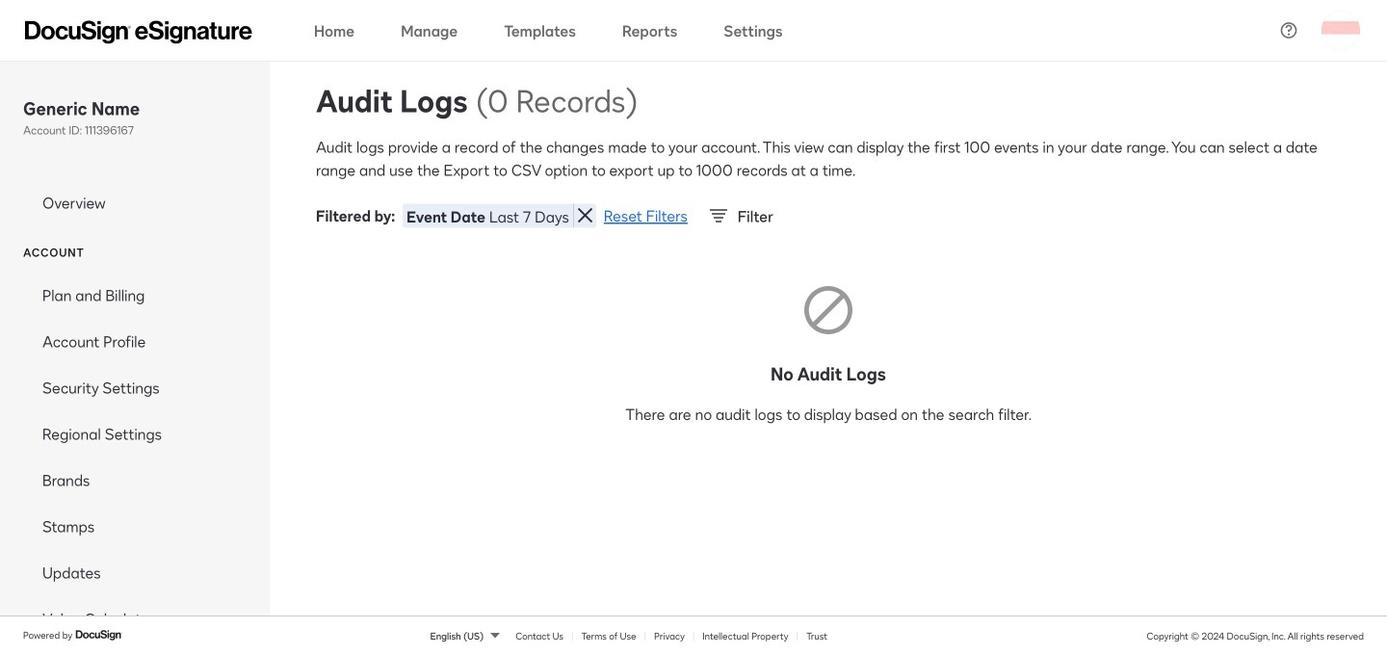 Task type: locate. For each thing, give the bounding box(es) containing it.
docusign image
[[75, 627, 123, 643]]

your uploaded profile image image
[[1322, 11, 1360, 50]]



Task type: vqa. For each thing, say whether or not it's contained in the screenshot.
SEARCH Text Box
no



Task type: describe. For each thing, give the bounding box(es) containing it.
account element
[[0, 272, 270, 642]]

docusign admin image
[[25, 21, 252, 44]]



